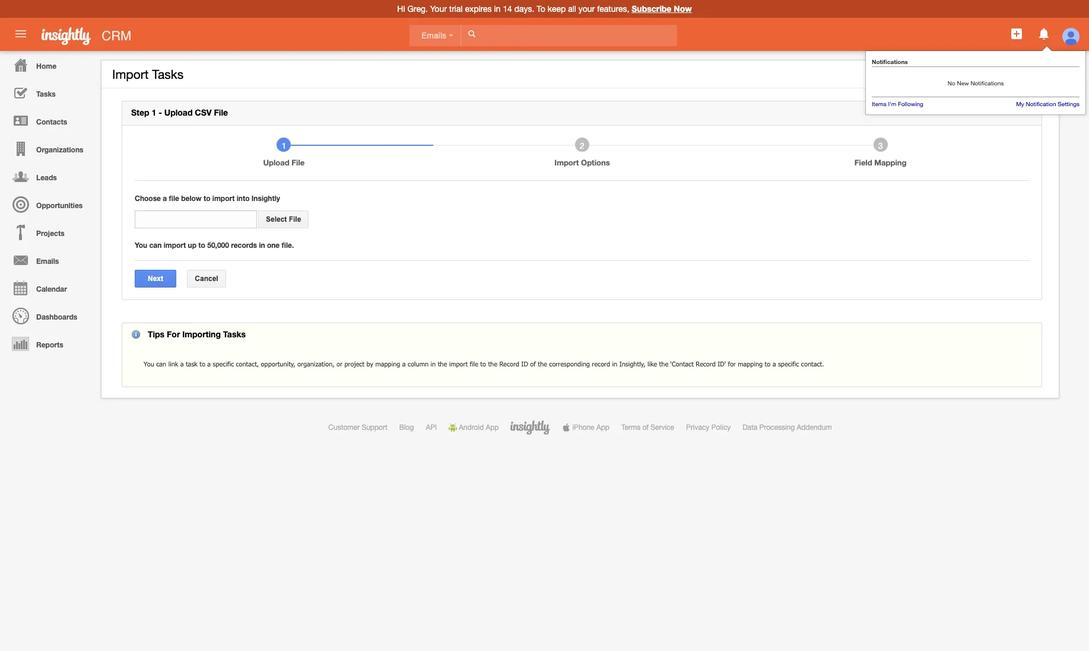 Task type: describe. For each thing, give the bounding box(es) containing it.
items
[[872, 100, 887, 107]]

select file
[[266, 215, 301, 224]]

emails inside navigation
[[36, 257, 59, 266]]

organizations link
[[3, 135, 95, 163]]

choose
[[135, 194, 161, 203]]

file.
[[282, 241, 294, 250]]

app for android app
[[486, 424, 499, 432]]

dashboards
[[36, 313, 77, 322]]

0 vertical spatial file
[[214, 107, 228, 118]]

android app link
[[449, 424, 499, 432]]

in inside hi greg. your trial expires in 14 days. to keep all your features, subscribe now
[[494, 4, 501, 14]]

import tasks
[[112, 67, 184, 81]]

in right "record"
[[612, 360, 618, 368]]

leads
[[36, 173, 57, 182]]

reports link
[[3, 330, 95, 358]]

a left contact.
[[773, 360, 776, 368]]

1 horizontal spatial import
[[212, 194, 235, 203]]

file for select file
[[289, 215, 301, 224]]

a left column
[[402, 360, 406, 368]]

days.
[[515, 4, 535, 14]]

1 mapping from the left
[[376, 360, 400, 368]]

organizations
[[36, 145, 83, 154]]

iphone app link
[[562, 424, 610, 432]]

blog link
[[399, 424, 414, 432]]

2 mapping from the left
[[738, 360, 763, 368]]

column
[[408, 360, 429, 368]]

0 vertical spatial 1
[[152, 107, 156, 118]]

field
[[855, 158, 873, 167]]

a right task
[[207, 360, 211, 368]]

0 horizontal spatial of
[[530, 360, 536, 368]]

cancel
[[195, 275, 218, 283]]

opportunities link
[[3, 191, 95, 218]]

subscribe
[[632, 4, 672, 14]]

greg.
[[408, 4, 428, 14]]

your
[[430, 4, 447, 14]]

like
[[648, 360, 657, 368]]

navigation containing home
[[0, 51, 95, 358]]

import for import tasks
[[112, 67, 149, 81]]

3 the from the left
[[538, 360, 547, 368]]

no
[[948, 80, 956, 87]]

1 horizontal spatial upload
[[263, 158, 290, 167]]

features,
[[597, 4, 630, 14]]

you can import up to 50,000 records in one file.
[[135, 241, 294, 250]]

a right link
[[180, 360, 184, 368]]

1 vertical spatial file
[[470, 360, 478, 368]]

contact,
[[236, 360, 259, 368]]

terms of service
[[622, 424, 674, 432]]

following
[[898, 100, 924, 107]]

1 horizontal spatial tasks
[[152, 67, 184, 81]]

customer support
[[329, 424, 388, 432]]

2 horizontal spatial import
[[449, 360, 468, 368]]

id
[[521, 360, 528, 368]]

support
[[362, 424, 388, 432]]

contact.
[[801, 360, 824, 368]]

android
[[459, 424, 484, 432]]

1 vertical spatial notifications
[[971, 80, 1004, 87]]

data processing addendum link
[[743, 424, 832, 432]]

iphone
[[573, 424, 595, 432]]

2 specific from the left
[[778, 360, 799, 368]]

terms
[[622, 424, 641, 432]]

2 the from the left
[[488, 360, 498, 368]]

1 horizontal spatial 1
[[282, 141, 286, 151]]

service
[[651, 424, 674, 432]]

your
[[579, 4, 595, 14]]

items i'm following link
[[872, 100, 924, 107]]

0 horizontal spatial import
[[164, 241, 186, 250]]

policy
[[712, 424, 731, 432]]

0 vertical spatial upload
[[164, 107, 193, 118]]

in right column
[[431, 360, 436, 368]]

task
[[186, 360, 198, 368]]

blog
[[399, 424, 414, 432]]

hi
[[397, 4, 405, 14]]

customer
[[329, 424, 360, 432]]

addendum
[[797, 424, 832, 432]]

by
[[367, 360, 373, 368]]

new
[[957, 80, 969, 87]]

-
[[159, 107, 162, 118]]

you can link a task to a specific contact, opportunity, organization, or project by mapping a column in the import file to the record id of the corresponding record in insightly, like the 'contact record id' for mapping to a specific contact.
[[144, 360, 824, 368]]

can for import
[[149, 241, 162, 250]]

link
[[168, 360, 178, 368]]

tasks inside "link"
[[36, 90, 56, 99]]

reports
[[36, 341, 63, 350]]

iphone app
[[573, 424, 610, 432]]

importing
[[182, 329, 221, 339]]

to
[[537, 4, 545, 14]]

trial
[[449, 4, 463, 14]]

all
[[568, 4, 576, 14]]

contacts
[[36, 118, 67, 126]]

to right task
[[200, 360, 205, 368]]

crm
[[102, 28, 131, 43]]

to right below
[[204, 194, 210, 203]]

import for import options
[[555, 158, 579, 167]]

notifications image
[[1037, 27, 1051, 41]]

record
[[592, 360, 610, 368]]

no new notifications
[[948, 80, 1004, 87]]

organization,
[[297, 360, 335, 368]]

subscribe now link
[[632, 4, 692, 14]]

insightly,
[[620, 360, 646, 368]]

field mapping
[[855, 158, 907, 167]]

into
[[237, 194, 250, 203]]

step 1 - upload csv file
[[131, 107, 228, 118]]

select
[[266, 215, 287, 224]]

import options
[[555, 158, 610, 167]]

a right choose
[[163, 194, 167, 203]]

to right up
[[198, 241, 205, 250]]

my
[[1016, 100, 1025, 107]]

one
[[267, 241, 280, 250]]

app for iphone app
[[597, 424, 610, 432]]

terms of service link
[[622, 424, 674, 432]]

projects
[[36, 229, 64, 238]]



Task type: locate. For each thing, give the bounding box(es) containing it.
tips for importing tasks
[[145, 329, 246, 339]]

of right id
[[530, 360, 536, 368]]

api
[[426, 424, 437, 432]]

import left up
[[164, 241, 186, 250]]

1 left -
[[152, 107, 156, 118]]

0 horizontal spatial app
[[486, 424, 499, 432]]

you for you can link a task to a specific contact, opportunity, organization, or project by mapping a column in the import file to the record id of the corresponding record in insightly, like the 'contact record id' for mapping to a specific contact.
[[144, 360, 154, 368]]

records
[[231, 241, 257, 250]]

'contact
[[671, 360, 694, 368]]

the right like
[[659, 360, 669, 368]]

opportunity,
[[261, 360, 295, 368]]

upload up insightly
[[263, 158, 290, 167]]

2 vertical spatial tasks
[[223, 329, 246, 339]]

2 record from the left
[[696, 360, 716, 368]]

50,000
[[207, 241, 229, 250]]

0 vertical spatial notifications
[[872, 58, 908, 65]]

2 horizontal spatial tasks
[[223, 329, 246, 339]]

1 horizontal spatial of
[[643, 424, 649, 432]]

calendar link
[[3, 274, 95, 302]]

2
[[580, 141, 585, 151]]

1 horizontal spatial import
[[555, 158, 579, 167]]

data
[[743, 424, 758, 432]]

specific left contact.
[[778, 360, 799, 368]]

3
[[879, 141, 883, 151]]

app right android
[[486, 424, 499, 432]]

0 horizontal spatial mapping
[[376, 360, 400, 368]]

None text field
[[461, 25, 678, 46]]

can for link
[[156, 360, 166, 368]]

corresponding
[[549, 360, 590, 368]]

for
[[728, 360, 736, 368]]

import left options
[[555, 158, 579, 167]]

import up step
[[112, 67, 149, 81]]

for
[[167, 329, 180, 339]]

notifications right new
[[971, 80, 1004, 87]]

tasks up -
[[152, 67, 184, 81]]

of
[[530, 360, 536, 368], [643, 424, 649, 432]]

can left up
[[149, 241, 162, 250]]

the right id
[[538, 360, 547, 368]]

the
[[438, 360, 447, 368], [488, 360, 498, 368], [538, 360, 547, 368], [659, 360, 669, 368]]

step
[[131, 107, 149, 118]]

mapping right for
[[738, 360, 763, 368]]

processing
[[760, 424, 795, 432]]

keep
[[548, 4, 566, 14]]

leads link
[[3, 163, 95, 191]]

0 horizontal spatial tasks
[[36, 90, 56, 99]]

import
[[112, 67, 149, 81], [555, 158, 579, 167]]

1 horizontal spatial record
[[696, 360, 716, 368]]

the right column
[[438, 360, 447, 368]]

2 app from the left
[[597, 424, 610, 432]]

1 specific from the left
[[213, 360, 234, 368]]

now
[[674, 4, 692, 14]]

import
[[212, 194, 235, 203], [164, 241, 186, 250], [449, 360, 468, 368]]

hi greg. your trial expires in 14 days. to keep all your features, subscribe now
[[397, 4, 692, 14]]

expires
[[465, 4, 492, 14]]

settings
[[1058, 100, 1080, 107]]

you left link
[[144, 360, 154, 368]]

in
[[494, 4, 501, 14], [259, 241, 265, 250], [431, 360, 436, 368], [612, 360, 618, 368]]

of right terms
[[643, 424, 649, 432]]

project
[[345, 360, 365, 368]]

to right for
[[765, 360, 771, 368]]

emails link down the projects
[[3, 246, 95, 274]]

dashboards link
[[3, 302, 95, 330]]

1 vertical spatial upload
[[263, 158, 290, 167]]

1
[[152, 107, 156, 118], [282, 141, 286, 151]]

0 vertical spatial emails
[[422, 31, 449, 40]]

file up select file
[[292, 158, 305, 167]]

my notification settings
[[1016, 100, 1080, 107]]

file right select
[[289, 215, 301, 224]]

0 vertical spatial tasks
[[152, 67, 184, 81]]

my notification settings link
[[1016, 100, 1080, 107]]

upload right -
[[164, 107, 193, 118]]

emails
[[422, 31, 449, 40], [36, 257, 59, 266]]

emails up calendar 'link'
[[36, 257, 59, 266]]

1 app from the left
[[486, 424, 499, 432]]

mapping right by
[[376, 360, 400, 368]]

file
[[214, 107, 228, 118], [292, 158, 305, 167], [289, 215, 301, 224]]

you for you can import up to 50,000 records in one file.
[[135, 241, 147, 250]]

file right csv
[[214, 107, 228, 118]]

1 vertical spatial tasks
[[36, 90, 56, 99]]

can
[[149, 241, 162, 250], [156, 360, 166, 368]]

specific left 'contact,'
[[213, 360, 234, 368]]

mapping
[[376, 360, 400, 368], [738, 360, 763, 368]]

tasks link
[[3, 79, 95, 107]]

14
[[503, 4, 512, 14]]

1 the from the left
[[438, 360, 447, 368]]

0 horizontal spatial emails
[[36, 257, 59, 266]]

1 vertical spatial of
[[643, 424, 649, 432]]

0 horizontal spatial file
[[169, 194, 179, 203]]

white image
[[468, 30, 476, 38]]

1 vertical spatial import
[[555, 158, 579, 167]]

0 horizontal spatial upload
[[164, 107, 193, 118]]

1 horizontal spatial file
[[470, 360, 478, 368]]

1 vertical spatial 1
[[282, 141, 286, 151]]

file left below
[[169, 194, 179, 203]]

home link
[[3, 51, 95, 79]]

to
[[204, 194, 210, 203], [198, 241, 205, 250], [200, 360, 205, 368], [480, 360, 486, 368], [765, 360, 771, 368]]

calendar
[[36, 285, 67, 294]]

0 vertical spatial file
[[169, 194, 179, 203]]

4 the from the left
[[659, 360, 669, 368]]

0 vertical spatial of
[[530, 360, 536, 368]]

privacy policy
[[686, 424, 731, 432]]

0 vertical spatial import
[[112, 67, 149, 81]]

record left the id'
[[696, 360, 716, 368]]

1 vertical spatial can
[[156, 360, 166, 368]]

app
[[486, 424, 499, 432], [597, 424, 610, 432]]

file left id
[[470, 360, 478, 368]]

in left one at the left top
[[259, 241, 265, 250]]

insightly
[[252, 194, 280, 203]]

1 horizontal spatial emails link
[[410, 25, 461, 46]]

import left into
[[212, 194, 235, 203]]

file
[[169, 194, 179, 203], [470, 360, 478, 368]]

0 horizontal spatial emails link
[[3, 246, 95, 274]]

1 vertical spatial emails link
[[3, 246, 95, 274]]

api link
[[426, 424, 437, 432]]

tasks up contacts link
[[36, 90, 56, 99]]

a
[[163, 194, 167, 203], [180, 360, 184, 368], [207, 360, 211, 368], [402, 360, 406, 368], [773, 360, 776, 368]]

1 horizontal spatial specific
[[778, 360, 799, 368]]

can left link
[[156, 360, 166, 368]]

record left id
[[500, 360, 519, 368]]

id'
[[718, 360, 726, 368]]

tips
[[148, 329, 165, 339]]

0 horizontal spatial notifications
[[872, 58, 908, 65]]

upload
[[164, 107, 193, 118], [263, 158, 290, 167]]

1 record from the left
[[500, 360, 519, 368]]

import right column
[[449, 360, 468, 368]]

or
[[337, 360, 343, 368]]

None submit
[[135, 270, 176, 288]]

1 horizontal spatial emails
[[422, 31, 449, 40]]

customer support link
[[329, 424, 388, 432]]

0 vertical spatial can
[[149, 241, 162, 250]]

mapping
[[875, 158, 907, 167]]

1 vertical spatial you
[[144, 360, 154, 368]]

1 vertical spatial import
[[164, 241, 186, 250]]

0 horizontal spatial record
[[500, 360, 519, 368]]

to left id
[[480, 360, 486, 368]]

in left 14 on the left of the page
[[494, 4, 501, 14]]

up
[[188, 241, 197, 250]]

specific
[[213, 360, 234, 368], [778, 360, 799, 368]]

i'm
[[888, 100, 897, 107]]

1 horizontal spatial notifications
[[971, 80, 1004, 87]]

notification
[[1026, 100, 1056, 107]]

you
[[135, 241, 147, 250], [144, 360, 154, 368]]

opportunities
[[36, 201, 83, 210]]

2 vertical spatial file
[[289, 215, 301, 224]]

0 horizontal spatial 1
[[152, 107, 156, 118]]

upload file
[[263, 158, 305, 167]]

1 horizontal spatial mapping
[[738, 360, 763, 368]]

0 horizontal spatial specific
[[213, 360, 234, 368]]

0 vertical spatial you
[[135, 241, 147, 250]]

0 vertical spatial import
[[212, 194, 235, 203]]

file for upload file
[[292, 158, 305, 167]]

1 up the "upload file"
[[282, 141, 286, 151]]

you down choose
[[135, 241, 147, 250]]

app right iphone
[[597, 424, 610, 432]]

1 vertical spatial file
[[292, 158, 305, 167]]

0 horizontal spatial import
[[112, 67, 149, 81]]

emails link down your
[[410, 25, 461, 46]]

the left id
[[488, 360, 498, 368]]

navigation
[[0, 51, 95, 358]]

tasks up 'contact,'
[[223, 329, 246, 339]]

emails down your
[[422, 31, 449, 40]]

2 vertical spatial import
[[449, 360, 468, 368]]

csv
[[195, 107, 212, 118]]

notifications up i'm
[[872, 58, 908, 65]]

items i'm following
[[872, 100, 924, 107]]

1 vertical spatial emails
[[36, 257, 59, 266]]

1 horizontal spatial app
[[597, 424, 610, 432]]

below
[[181, 194, 202, 203]]

privacy
[[686, 424, 710, 432]]

0 vertical spatial emails link
[[410, 25, 461, 46]]



Task type: vqa. For each thing, say whether or not it's contained in the screenshot.
the rightmost mapping
yes



